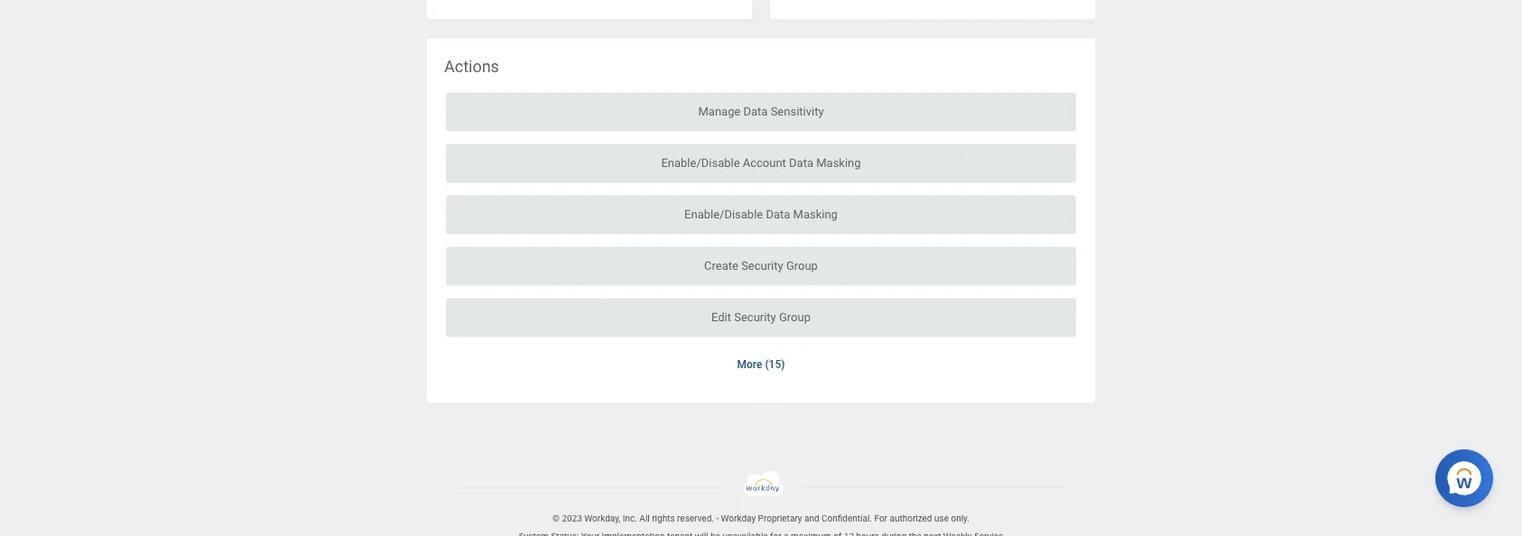 Task type: vqa. For each thing, say whether or not it's contained in the screenshot.
"BOOK OPEN" image
no



Task type: locate. For each thing, give the bounding box(es) containing it.
data right manage
[[744, 104, 768, 118]]

masking
[[817, 156, 861, 169], [793, 207, 838, 221]]

masking down sensitivity
[[817, 156, 861, 169]]

all
[[640, 513, 650, 524]]

masking down enable/disable account data masking link
[[793, 207, 838, 221]]

for
[[875, 513, 888, 524]]

(15)
[[765, 359, 785, 372]]

manage data sensitivity link
[[446, 93, 1077, 131]]

edit security group
[[712, 310, 811, 324]]

edit security group link
[[446, 299, 1077, 337]]

security right edit
[[734, 310, 776, 324]]

workday
[[721, 513, 756, 524]]

security for create
[[742, 259, 784, 272]]

0 vertical spatial enable/disable
[[661, 156, 740, 169]]

enable/disable account data masking link
[[446, 144, 1077, 183]]

workday,
[[585, 513, 621, 524]]

group down enable/disable data masking link
[[787, 259, 818, 272]]

2 vertical spatial data
[[766, 207, 791, 221]]

more
[[737, 359, 763, 372]]

group for edit security group
[[779, 310, 811, 324]]

0 vertical spatial masking
[[817, 156, 861, 169]]

group up (15)
[[779, 310, 811, 324]]

1 vertical spatial enable/disable
[[685, 207, 763, 221]]

security inside create security group link
[[742, 259, 784, 272]]

1 vertical spatial masking
[[793, 207, 838, 221]]

enable/disable down manage
[[661, 156, 740, 169]]

0 vertical spatial data
[[744, 104, 768, 118]]

rights
[[652, 513, 675, 524]]

confidential.
[[822, 513, 872, 524]]

security
[[742, 259, 784, 272], [734, 310, 776, 324]]

create security group
[[705, 259, 818, 272]]

actions
[[444, 57, 499, 76]]

create security group link
[[446, 247, 1077, 286]]

enable/disable
[[661, 156, 740, 169], [685, 207, 763, 221]]

reserved.
[[677, 513, 714, 524]]

enable/disable data masking link
[[446, 196, 1077, 234]]

0 vertical spatial group
[[787, 259, 818, 272]]

security for edit
[[734, 310, 776, 324]]

sensitivity
[[771, 104, 824, 118]]

data down account
[[766, 207, 791, 221]]

edit
[[712, 310, 732, 324]]

data
[[744, 104, 768, 118], [789, 156, 814, 169], [766, 207, 791, 221]]

0 vertical spatial security
[[742, 259, 784, 272]]

security right the create
[[742, 259, 784, 272]]

group
[[787, 259, 818, 272], [779, 310, 811, 324]]

enable/disable up the create
[[685, 207, 763, 221]]

manage data sensitivity
[[699, 104, 824, 118]]

only.
[[951, 513, 970, 524]]

data right account
[[789, 156, 814, 169]]

security inside the edit security group link
[[734, 310, 776, 324]]

1 vertical spatial group
[[779, 310, 811, 324]]

data for masking
[[766, 207, 791, 221]]

1 vertical spatial security
[[734, 310, 776, 324]]



Task type: describe. For each thing, give the bounding box(es) containing it.
and
[[805, 513, 820, 524]]

group for create security group
[[787, 259, 818, 272]]

actions element
[[427, 38, 1095, 403]]

2023
[[562, 513, 582, 524]]

proprietary
[[758, 513, 802, 524]]

manage
[[699, 104, 741, 118]]

create
[[705, 259, 739, 272]]

authorized
[[890, 513, 932, 524]]

enable/disable data masking
[[685, 207, 838, 221]]

inc.
[[623, 513, 637, 524]]

enable/disable for enable/disable data masking
[[685, 207, 763, 221]]

© 2023 workday, inc. all rights reserved. - workday proprietary and confidential. for authorized use only. footer
[[0, 471, 1523, 536]]

-
[[717, 513, 719, 524]]

1 vertical spatial data
[[789, 156, 814, 169]]

© 2023 workday, inc. all rights reserved. - workday proprietary and confidential. for authorized use only.
[[553, 513, 970, 524]]

enable/disable account data masking
[[661, 156, 861, 169]]

more (15)
[[737, 359, 785, 372]]

enable/disable for enable/disable account data masking
[[661, 156, 740, 169]]

use
[[935, 513, 949, 524]]

more (15) button
[[723, 348, 800, 382]]

©
[[553, 513, 560, 524]]

data for sensitivity
[[744, 104, 768, 118]]

account
[[743, 156, 786, 169]]



